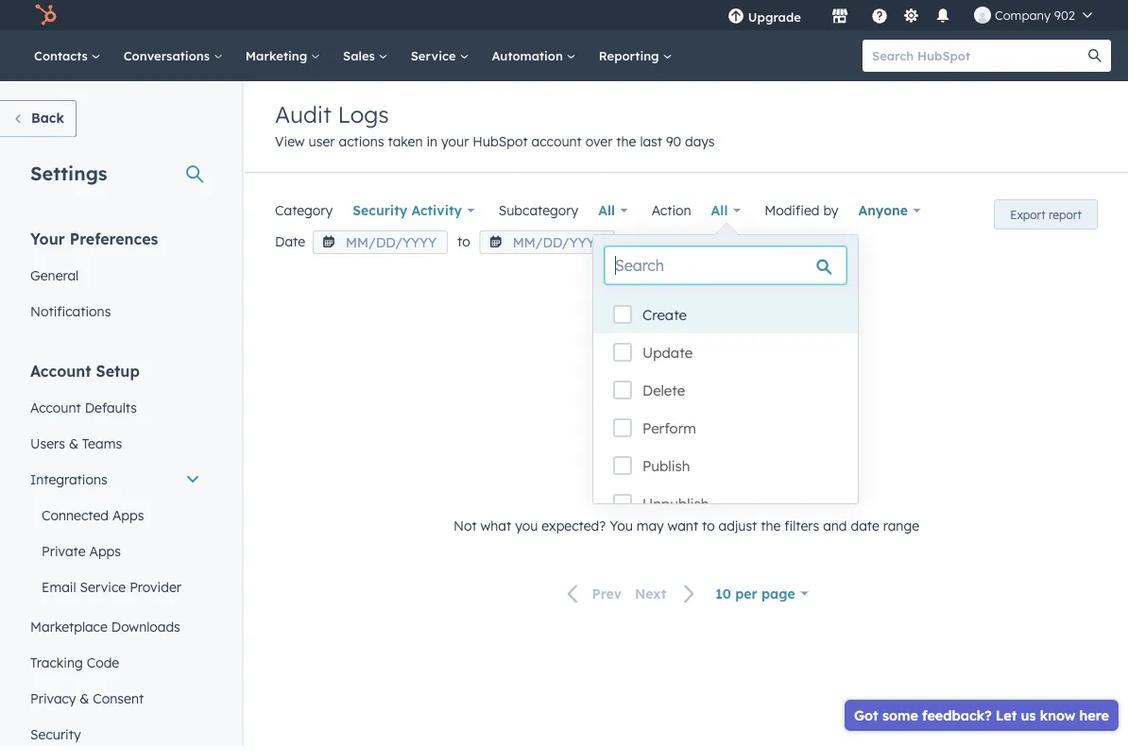 Task type: describe. For each thing, give the bounding box(es) containing it.
search button
[[1079, 40, 1111, 72]]

filters inside button
[[665, 233, 704, 250]]

events
[[651, 480, 700, 499]]

by
[[824, 202, 839, 219]]

setup
[[96, 361, 140, 380]]

defaults
[[85, 399, 137, 416]]

service link
[[399, 30, 480, 81]]

your
[[441, 133, 469, 150]]

contacts link
[[23, 30, 112, 81]]

automation
[[492, 48, 567, 63]]

marketplace downloads link
[[19, 609, 212, 645]]

account defaults
[[30, 399, 137, 416]]

view
[[275, 133, 305, 150]]

marketplaces image
[[832, 9, 849, 26]]

reporting link
[[588, 30, 684, 81]]

marketplace downloads
[[30, 619, 180, 635]]

date
[[851, 517, 880, 534]]

not what you expected? you may want to adjust the filters and date range
[[454, 517, 920, 534]]

no events found
[[624, 480, 749, 499]]

connected apps link
[[19, 498, 212, 534]]

anyone
[[859, 202, 908, 219]]

& for users
[[69, 435, 78, 452]]

10 per page
[[716, 585, 795, 602]]

what
[[481, 517, 512, 534]]

help image
[[871, 9, 888, 26]]

apps for connected apps
[[112, 507, 144, 524]]

found
[[705, 480, 749, 499]]

last
[[640, 133, 663, 150]]

1 mm/dd/yyyy text field from the left
[[313, 230, 448, 254]]

connected
[[42, 507, 109, 524]]

actions
[[339, 133, 384, 150]]

audit logs view user actions taken in your hubspot account over the last 90 days
[[275, 100, 715, 150]]

0 vertical spatial to
[[457, 233, 470, 250]]

mateo roberts image
[[974, 7, 991, 24]]

the inside no events found alert
[[761, 517, 781, 534]]

notifications image
[[935, 9, 952, 26]]

private apps
[[42, 543, 121, 559]]

logs
[[338, 100, 389, 129]]

export report
[[1010, 207, 1082, 222]]

action
[[652, 202, 691, 219]]

settings image
[[903, 8, 920, 25]]

marketing
[[246, 48, 311, 63]]

all button for subcategory
[[586, 192, 641, 230]]

reporting
[[599, 48, 663, 63]]

your preferences element
[[19, 228, 212, 329]]

provider
[[130, 579, 181, 595]]

no
[[624, 480, 646, 499]]

preferences
[[70, 229, 158, 248]]

create
[[643, 306, 687, 324]]

downloads
[[111, 619, 180, 635]]

integrations button
[[19, 462, 212, 498]]

clear filters
[[626, 233, 704, 250]]

general link
[[19, 258, 212, 293]]

integrations
[[30, 471, 107, 488]]

sales
[[343, 48, 379, 63]]

10 per page button
[[707, 575, 817, 613]]

no events found alert
[[275, 292, 1098, 537]]

automation link
[[480, 30, 588, 81]]

marketplace
[[30, 619, 108, 635]]

code
[[87, 654, 119, 671]]

pagination navigation
[[556, 581, 707, 607]]

notifications button
[[927, 0, 959, 30]]

marketing link
[[234, 30, 332, 81]]

service inside account setup element
[[80, 579, 126, 595]]

account setup element
[[19, 361, 212, 747]]

range
[[883, 517, 920, 534]]

902
[[1055, 7, 1076, 23]]

days
[[685, 133, 715, 150]]

activity
[[412, 202, 462, 219]]

account for account setup
[[30, 361, 91, 380]]

apps for private apps
[[89, 543, 121, 559]]

privacy & consent
[[30, 690, 144, 707]]

users & teams
[[30, 435, 122, 452]]

hubspot link
[[23, 4, 71, 26]]

search image
[[1089, 49, 1102, 62]]

security activity
[[353, 202, 462, 219]]

audit
[[275, 100, 332, 129]]

tracking code
[[30, 654, 119, 671]]

all for subcategory
[[598, 202, 615, 219]]

the inside 'audit logs view user actions taken in your hubspot account over the last 90 days'
[[617, 133, 637, 150]]

adjust
[[719, 517, 757, 534]]

connected apps
[[42, 507, 144, 524]]

report
[[1049, 207, 1082, 222]]

category
[[275, 202, 333, 219]]

clear filters button
[[626, 231, 704, 253]]



Task type: locate. For each thing, give the bounding box(es) containing it.
to inside no events found alert
[[702, 517, 715, 534]]

you
[[610, 517, 633, 534]]

export
[[1010, 207, 1046, 222]]

service right sales link
[[411, 48, 460, 63]]

perform
[[643, 420, 696, 438]]

& right the privacy
[[80, 690, 89, 707]]

prev
[[592, 586, 622, 602]]

90
[[666, 133, 682, 150]]

Search HubSpot search field
[[863, 40, 1094, 72]]

account for account defaults
[[30, 399, 81, 416]]

0 horizontal spatial mm/dd/yyyy text field
[[313, 230, 448, 254]]

privacy
[[30, 690, 76, 707]]

next button
[[628, 582, 707, 607]]

0 vertical spatial security
[[353, 202, 407, 219]]

tracking code link
[[19, 645, 212, 681]]

security
[[353, 202, 407, 219], [30, 726, 81, 743]]

menu
[[714, 0, 1106, 30]]

want
[[668, 517, 699, 534]]

general
[[30, 267, 79, 284]]

0 horizontal spatial &
[[69, 435, 78, 452]]

modified
[[765, 202, 820, 219]]

help button
[[864, 0, 896, 30]]

private
[[42, 543, 86, 559]]

apps down integrations button on the left of page
[[112, 507, 144, 524]]

1 horizontal spatial security
[[353, 202, 407, 219]]

clear
[[626, 233, 661, 250]]

1 vertical spatial apps
[[89, 543, 121, 559]]

account
[[30, 361, 91, 380], [30, 399, 81, 416]]

1 vertical spatial to
[[702, 517, 715, 534]]

taken
[[388, 133, 423, 150]]

0 horizontal spatial security
[[30, 726, 81, 743]]

1 horizontal spatial &
[[80, 690, 89, 707]]

page
[[762, 585, 795, 602]]

0 vertical spatial the
[[617, 133, 637, 150]]

date
[[275, 233, 305, 250]]

subcategory
[[499, 202, 579, 219]]

expected?
[[542, 517, 606, 534]]

1 vertical spatial security
[[30, 726, 81, 743]]

security inside account setup element
[[30, 726, 81, 743]]

publish
[[643, 457, 690, 475]]

all left action
[[598, 202, 615, 219]]

tracking
[[30, 654, 83, 671]]

company
[[995, 7, 1051, 23]]

users & teams link
[[19, 426, 212, 462]]

account setup
[[30, 361, 140, 380]]

all button
[[586, 192, 641, 230], [699, 192, 753, 230]]

1 vertical spatial account
[[30, 399, 81, 416]]

MM/DD/YYYY text field
[[313, 230, 448, 254], [480, 230, 615, 254]]

upgrade image
[[728, 9, 745, 26]]

settings
[[30, 161, 107, 185]]

filters left and on the bottom of the page
[[785, 517, 820, 534]]

marketplaces button
[[820, 0, 860, 30]]

hubspot
[[473, 133, 528, 150]]

apps inside private apps link
[[89, 543, 121, 559]]

list box
[[594, 296, 858, 523]]

apps up email service provider
[[89, 543, 121, 559]]

& right users
[[69, 435, 78, 452]]

0 vertical spatial account
[[30, 361, 91, 380]]

0 horizontal spatial service
[[80, 579, 126, 595]]

apps inside connected apps "link"
[[112, 507, 144, 524]]

delete
[[643, 382, 685, 400]]

1 horizontal spatial to
[[702, 517, 715, 534]]

list box containing create
[[594, 296, 858, 523]]

all right action
[[711, 202, 728, 219]]

back link
[[0, 100, 76, 138]]

email
[[42, 579, 76, 595]]

users
[[30, 435, 65, 452]]

0 vertical spatial apps
[[112, 507, 144, 524]]

2 all button from the left
[[699, 192, 753, 230]]

service down private apps link
[[80, 579, 126, 595]]

company 902
[[995, 7, 1076, 23]]

security for security activity
[[353, 202, 407, 219]]

upgrade
[[748, 9, 801, 25]]

anyone button
[[846, 192, 933, 230]]

0 horizontal spatial the
[[617, 133, 637, 150]]

1 vertical spatial &
[[80, 690, 89, 707]]

1 horizontal spatial the
[[761, 517, 781, 534]]

1 horizontal spatial all
[[711, 202, 728, 219]]

security link
[[19, 717, 212, 747]]

filters down action
[[665, 233, 704, 250]]

security inside popup button
[[353, 202, 407, 219]]

Search search field
[[605, 247, 847, 284]]

all button for action
[[699, 192, 753, 230]]

modified by
[[765, 202, 839, 219]]

1 all button from the left
[[586, 192, 641, 230]]

to right 'want'
[[702, 517, 715, 534]]

account defaults link
[[19, 390, 212, 426]]

all for action
[[711, 202, 728, 219]]

1 horizontal spatial service
[[411, 48, 460, 63]]

2 all from the left
[[711, 202, 728, 219]]

security down the privacy
[[30, 726, 81, 743]]

your preferences
[[30, 229, 158, 248]]

to down activity
[[457, 233, 470, 250]]

1 horizontal spatial filters
[[785, 517, 820, 534]]

account
[[532, 133, 582, 150]]

company 902 button
[[963, 0, 1104, 30]]

0 vertical spatial &
[[69, 435, 78, 452]]

contacts
[[34, 48, 91, 63]]

over
[[586, 133, 613, 150]]

next
[[635, 586, 666, 602]]

sales link
[[332, 30, 399, 81]]

1 horizontal spatial all button
[[699, 192, 753, 230]]

1 all from the left
[[598, 202, 615, 219]]

prev button
[[556, 582, 628, 607]]

1 vertical spatial the
[[761, 517, 781, 534]]

2 account from the top
[[30, 399, 81, 416]]

1 horizontal spatial mm/dd/yyyy text field
[[480, 230, 615, 254]]

conversations
[[124, 48, 213, 63]]

0 horizontal spatial all button
[[586, 192, 641, 230]]

export report button
[[994, 199, 1098, 230]]

consent
[[93, 690, 144, 707]]

0 vertical spatial filters
[[665, 233, 704, 250]]

not
[[454, 517, 477, 534]]

security activity button
[[340, 192, 487, 230]]

1 account from the top
[[30, 361, 91, 380]]

to
[[457, 233, 470, 250], [702, 517, 715, 534]]

security for security
[[30, 726, 81, 743]]

email service provider link
[[19, 569, 212, 605]]

per
[[735, 585, 758, 602]]

& for privacy
[[80, 690, 89, 707]]

all
[[598, 202, 615, 219], [711, 202, 728, 219]]

your
[[30, 229, 65, 248]]

filters inside no events found alert
[[785, 517, 820, 534]]

10
[[716, 585, 731, 602]]

email service provider
[[42, 579, 181, 595]]

unpublish
[[643, 495, 709, 513]]

the left "last"
[[617, 133, 637, 150]]

0 horizontal spatial to
[[457, 233, 470, 250]]

security left activity
[[353, 202, 407, 219]]

hubspot image
[[34, 4, 57, 26]]

0 horizontal spatial filters
[[665, 233, 704, 250]]

private apps link
[[19, 534, 212, 569]]

0 vertical spatial service
[[411, 48, 460, 63]]

the right adjust
[[761, 517, 781, 534]]

back
[[31, 110, 64, 126]]

mm/dd/yyyy text field down security activity
[[313, 230, 448, 254]]

2 mm/dd/yyyy text field from the left
[[480, 230, 615, 254]]

mm/dd/yyyy text field down subcategory
[[480, 230, 615, 254]]

menu containing company 902
[[714, 0, 1106, 30]]

all button right action
[[699, 192, 753, 230]]

1 vertical spatial filters
[[785, 517, 820, 534]]

conversations link
[[112, 30, 234, 81]]

account up account defaults
[[30, 361, 91, 380]]

0 horizontal spatial all
[[598, 202, 615, 219]]

1 vertical spatial service
[[80, 579, 126, 595]]

you
[[515, 517, 538, 534]]

account up users
[[30, 399, 81, 416]]

all button up clear at top
[[586, 192, 641, 230]]



Task type: vqa. For each thing, say whether or not it's contained in the screenshot.
Integrations button
yes



